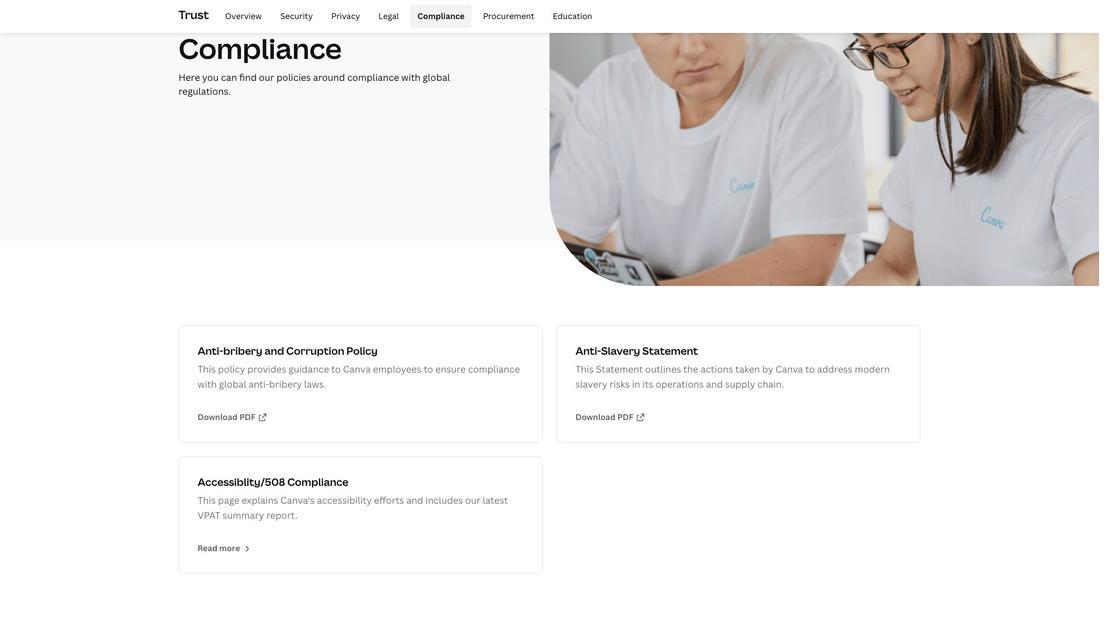 Task type: locate. For each thing, give the bounding box(es) containing it.
vpat
[[198, 509, 220, 522]]

compliance right legal
[[418, 10, 465, 21]]

pdf down anti-
[[240, 411, 256, 422]]

2 horizontal spatial and
[[706, 378, 723, 391]]

1 pdf from the left
[[240, 411, 256, 422]]

summary
[[223, 509, 264, 522]]

download pdf down anti-
[[198, 411, 256, 422]]

slavery
[[576, 378, 608, 391]]

1 to from the left
[[331, 363, 341, 376]]

1 horizontal spatial bribery
[[269, 378, 302, 391]]

0 horizontal spatial and
[[265, 344, 284, 358]]

1 horizontal spatial with
[[402, 71, 421, 84]]

anti- inside "anti-slavery statement this statement outlines the actions taken by canva to address modern slavery risks in its operations and supply chain."
[[576, 344, 601, 358]]

1 canva from the left
[[343, 363, 371, 376]]

1 horizontal spatial anti-
[[576, 344, 601, 358]]

1 vertical spatial and
[[706, 378, 723, 391]]

1 horizontal spatial to
[[424, 363, 433, 376]]

0 horizontal spatial download pdf link
[[198, 411, 267, 422]]

1 horizontal spatial download
[[576, 411, 616, 422]]

overview
[[225, 10, 262, 21]]

3 to from the left
[[806, 363, 815, 376]]

download down policy
[[198, 411, 238, 422]]

and right efforts at bottom
[[407, 495, 423, 507]]

1 horizontal spatial pdf
[[618, 411, 634, 422]]

2 download pdf from the left
[[576, 411, 634, 422]]

1 horizontal spatial download pdf
[[576, 411, 634, 422]]

0 vertical spatial and
[[265, 344, 284, 358]]

download
[[198, 411, 238, 422], [576, 411, 616, 422]]

0 horizontal spatial with
[[198, 378, 217, 391]]

1 vertical spatial compliance
[[179, 29, 342, 67]]

around
[[313, 71, 345, 84]]

global inside "anti-bribery and corruption policy this policy provides guidance to canva employees to ensure compliance with global anti-bribery laws."
[[219, 378, 246, 391]]

accessiblity/508 compliance this page explains canva's accessibility efforts and includes our latest vpat summary report.
[[198, 475, 508, 522]]

page
[[218, 495, 240, 507]]

0 horizontal spatial to
[[331, 363, 341, 376]]

anti- inside "anti-bribery and corruption policy this policy provides guidance to canva employees to ensure compliance with global anti-bribery laws."
[[198, 344, 224, 358]]

canva inside "anti-slavery statement this statement outlines the actions taken by canva to address modern slavery risks in its operations and supply chain."
[[776, 363, 804, 376]]

compliance link
[[411, 5, 472, 28]]

1 horizontal spatial canva
[[776, 363, 804, 376]]

with inside compliance here you can find our policies around compliance with global regulations.
[[402, 71, 421, 84]]

1 download pdf link from the left
[[198, 411, 267, 422]]

statement up outlines
[[643, 344, 699, 358]]

compliance inside "anti-bribery and corruption policy this policy provides guidance to canva employees to ensure compliance with global anti-bribery laws."
[[468, 363, 520, 376]]

menu bar containing overview
[[214, 5, 600, 28]]

actions
[[701, 363, 734, 376]]

statement up risks
[[596, 363, 643, 376]]

our left latest
[[465, 495, 481, 507]]

to right guidance
[[331, 363, 341, 376]]

anti-
[[198, 344, 224, 358], [576, 344, 601, 358]]

0 horizontal spatial our
[[259, 71, 274, 84]]

0 vertical spatial bribery
[[224, 344, 263, 358]]

anti- for bribery
[[198, 344, 224, 358]]

0 horizontal spatial canva
[[343, 363, 371, 376]]

this left policy
[[198, 363, 216, 376]]

canva down policy
[[343, 363, 371, 376]]

anti- up policy
[[198, 344, 224, 358]]

and inside "anti-slavery statement this statement outlines the actions taken by canva to address modern slavery risks in its operations and supply chain."
[[706, 378, 723, 391]]

compliance inside compliance here you can find our policies around compliance with global regulations.
[[179, 29, 342, 67]]

efforts
[[374, 495, 404, 507]]

download pdf link down risks
[[576, 411, 645, 422]]

1 anti- from the left
[[198, 344, 224, 358]]

compliance up find
[[179, 29, 342, 67]]

download pdf link for bribery
[[198, 411, 267, 422]]

chain.
[[758, 378, 784, 391]]

here
[[179, 71, 200, 84]]

0 horizontal spatial global
[[219, 378, 246, 391]]

this up slavery at the bottom of page
[[576, 363, 594, 376]]

download for bribery
[[198, 411, 238, 422]]

2 vertical spatial and
[[407, 495, 423, 507]]

and up provides
[[265, 344, 284, 358]]

1 horizontal spatial compliance
[[468, 363, 520, 376]]

our right find
[[259, 71, 274, 84]]

this inside accessiblity/508 compliance this page explains canva's accessibility efforts and includes our latest vpat summary report.
[[198, 495, 216, 507]]

to left the address
[[806, 363, 815, 376]]

compliance inside accessiblity/508 compliance this page explains canva's accessibility efforts and includes our latest vpat summary report.
[[287, 475, 349, 489]]

bribery down provides
[[269, 378, 302, 391]]

1 download from the left
[[198, 411, 238, 422]]

1 vertical spatial compliance
[[468, 363, 520, 376]]

0 vertical spatial compliance
[[418, 10, 465, 21]]

bribery
[[224, 344, 263, 358], [269, 378, 302, 391]]

and
[[265, 344, 284, 358], [706, 378, 723, 391], [407, 495, 423, 507]]

0 horizontal spatial download pdf
[[198, 411, 256, 422]]

compliance
[[347, 71, 399, 84], [468, 363, 520, 376]]

statement
[[643, 344, 699, 358], [596, 363, 643, 376]]

outlines
[[646, 363, 682, 376]]

1 vertical spatial with
[[198, 378, 217, 391]]

canva inside "anti-bribery and corruption policy this policy provides guidance to canva employees to ensure compliance with global anti-bribery laws."
[[343, 363, 371, 376]]

education link
[[546, 5, 600, 28]]

security
[[280, 10, 313, 21]]

1 horizontal spatial our
[[465, 495, 481, 507]]

guidance
[[289, 363, 329, 376]]

to
[[331, 363, 341, 376], [424, 363, 433, 376], [806, 363, 815, 376]]

2 vertical spatial compliance
[[287, 475, 349, 489]]

global inside compliance here you can find our policies around compliance with global regulations.
[[423, 71, 450, 84]]

this
[[198, 363, 216, 376], [576, 363, 594, 376], [198, 495, 216, 507]]

download pdf link down anti-
[[198, 411, 267, 422]]

2 download pdf link from the left
[[576, 411, 645, 422]]

0 vertical spatial global
[[423, 71, 450, 84]]

find
[[239, 71, 257, 84]]

anti-
[[249, 378, 269, 391]]

with inside "anti-bribery and corruption policy this policy provides guidance to canva employees to ensure compliance with global anti-bribery laws."
[[198, 378, 217, 391]]

1 vertical spatial our
[[465, 495, 481, 507]]

anti- up slavery at the bottom of page
[[576, 344, 601, 358]]

1 download pdf from the left
[[198, 411, 256, 422]]

with
[[402, 71, 421, 84], [198, 378, 217, 391]]

0 horizontal spatial pdf
[[240, 411, 256, 422]]

laws.
[[304, 378, 326, 391]]

1 horizontal spatial and
[[407, 495, 423, 507]]

this up vpat
[[198, 495, 216, 507]]

2 canva from the left
[[776, 363, 804, 376]]

1 vertical spatial bribery
[[269, 378, 302, 391]]

global
[[423, 71, 450, 84], [219, 378, 246, 391]]

2 anti- from the left
[[576, 344, 601, 358]]

to left ensure
[[424, 363, 433, 376]]

0 vertical spatial our
[[259, 71, 274, 84]]

pdf down risks
[[618, 411, 634, 422]]

1 horizontal spatial download pdf link
[[576, 411, 645, 422]]

provides
[[248, 363, 286, 376]]

canva right by on the bottom
[[776, 363, 804, 376]]

download pdf down slavery at the bottom of page
[[576, 411, 634, 422]]

0 horizontal spatial bribery
[[224, 344, 263, 358]]

0 vertical spatial with
[[402, 71, 421, 84]]

2 horizontal spatial to
[[806, 363, 815, 376]]

bribery up policy
[[224, 344, 263, 358]]

1 horizontal spatial global
[[423, 71, 450, 84]]

download down slavery at the bottom of page
[[576, 411, 616, 422]]

compliance right ensure
[[468, 363, 520, 376]]

legal link
[[372, 5, 406, 28]]

1 vertical spatial global
[[219, 378, 246, 391]]

0 horizontal spatial download
[[198, 411, 238, 422]]

explains
[[242, 495, 278, 507]]

privacy link
[[325, 5, 367, 28]]

pdf
[[240, 411, 256, 422], [618, 411, 634, 422]]

download pdf
[[198, 411, 256, 422], [576, 411, 634, 422]]

0 vertical spatial compliance
[[347, 71, 399, 84]]

download pdf link
[[198, 411, 267, 422], [576, 411, 645, 422]]

anti- for slavery
[[576, 344, 601, 358]]

0 horizontal spatial anti-
[[198, 344, 224, 358]]

compliance right "around"
[[347, 71, 399, 84]]

compliance up canva's
[[287, 475, 349, 489]]

procurement link
[[476, 5, 542, 28]]

menu bar
[[214, 5, 600, 28]]

2 pdf from the left
[[618, 411, 634, 422]]

our
[[259, 71, 274, 84], [465, 495, 481, 507]]

compliance
[[418, 10, 465, 21], [179, 29, 342, 67], [287, 475, 349, 489]]

canva
[[343, 363, 371, 376], [776, 363, 804, 376]]

and inside accessiblity/508 compliance this page explains canva's accessibility efforts and includes our latest vpat summary report.
[[407, 495, 423, 507]]

and down actions
[[706, 378, 723, 391]]

0 horizontal spatial compliance
[[347, 71, 399, 84]]

2 download from the left
[[576, 411, 616, 422]]

modern
[[855, 363, 890, 376]]



Task type: describe. For each thing, give the bounding box(es) containing it.
0 vertical spatial statement
[[643, 344, 699, 358]]

to inside "anti-slavery statement this statement outlines the actions taken by canva to address modern slavery risks in its operations and supply chain."
[[806, 363, 815, 376]]

risks
[[610, 378, 630, 391]]

compliance inside compliance here you can find our policies around compliance with global regulations.
[[347, 71, 399, 84]]

2 to from the left
[[424, 363, 433, 376]]

procurement
[[483, 10, 535, 21]]

download pdf for bribery
[[198, 411, 256, 422]]

slavery
[[601, 344, 641, 358]]

corruption
[[286, 344, 345, 358]]

canva for anti-bribery and corruption policy
[[343, 363, 371, 376]]

you
[[202, 71, 219, 84]]

accessiblity/508
[[198, 475, 285, 489]]

our inside accessiblity/508 compliance this page explains canva's accessibility efforts and includes our latest vpat summary report.
[[465, 495, 481, 507]]

and inside "anti-bribery and corruption policy this policy provides guidance to canva employees to ensure compliance with global anti-bribery laws."
[[265, 344, 284, 358]]

pdf for slavery
[[618, 411, 634, 422]]

policy
[[347, 344, 378, 358]]

compliance for compliance
[[418, 10, 465, 21]]

privacy
[[331, 10, 360, 21]]

overview link
[[218, 5, 269, 28]]

taken
[[736, 363, 760, 376]]

this inside "anti-slavery statement this statement outlines the actions taken by canva to address modern slavery risks in its operations and supply chain."
[[576, 363, 594, 376]]

download pdf for slavery
[[576, 411, 634, 422]]

regulations.
[[179, 85, 231, 98]]

policies
[[277, 71, 311, 84]]

security link
[[274, 5, 320, 28]]

policy
[[218, 363, 245, 376]]

legal
[[379, 10, 399, 21]]

education
[[553, 10, 593, 21]]

anti-bribery and corruption policy this policy provides guidance to canva employees to ensure compliance with global anti-bribery laws.
[[198, 344, 520, 391]]

read more link
[[198, 543, 251, 554]]

canva's
[[281, 495, 315, 507]]

read more
[[198, 543, 240, 554]]

the
[[684, 363, 699, 376]]

read
[[198, 543, 218, 554]]

more
[[219, 543, 240, 554]]

employees
[[373, 363, 422, 376]]

accessibility
[[317, 495, 372, 507]]

address
[[818, 363, 853, 376]]

supply
[[726, 378, 756, 391]]

its
[[643, 378, 654, 391]]

canva for anti-slavery statement
[[776, 363, 804, 376]]

trust
[[179, 7, 209, 22]]

ensure
[[436, 363, 466, 376]]

operations
[[656, 378, 704, 391]]

1 vertical spatial statement
[[596, 363, 643, 376]]

compliance here you can find our policies around compliance with global regulations.
[[179, 29, 450, 98]]

can
[[221, 71, 237, 84]]

anti-slavery statement this statement outlines the actions taken by canva to address modern slavery risks in its operations and supply chain.
[[576, 344, 890, 391]]

download pdf link for slavery
[[576, 411, 645, 422]]

latest
[[483, 495, 508, 507]]

by
[[763, 363, 774, 376]]

our inside compliance here you can find our policies around compliance with global regulations.
[[259, 71, 274, 84]]

download for slavery
[[576, 411, 616, 422]]

compliance for compliance here you can find our policies around compliance with global regulations.
[[179, 29, 342, 67]]

this inside "anti-bribery and corruption policy this policy provides guidance to canva employees to ensure compliance with global anti-bribery laws."
[[198, 363, 216, 376]]

in
[[632, 378, 641, 391]]

pdf for bribery
[[240, 411, 256, 422]]

includes
[[426, 495, 463, 507]]

report.
[[266, 509, 298, 522]]



Task type: vqa. For each thing, say whether or not it's contained in the screenshot.
left with
yes



